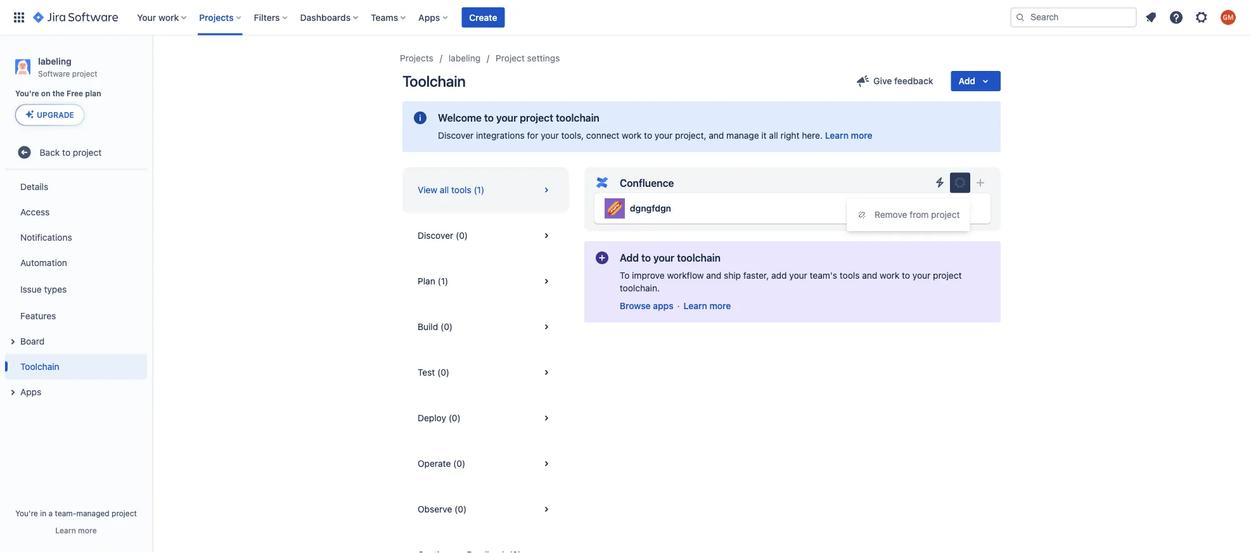 Task type: describe. For each thing, give the bounding box(es) containing it.
issue
[[20, 284, 42, 294]]

manage
[[727, 130, 759, 141]]

from
[[910, 209, 929, 220]]

add
[[771, 270, 787, 281]]

remove from project
[[875, 209, 960, 220]]

to left project,
[[644, 130, 652, 141]]

board button
[[5, 329, 147, 354]]

and left ship
[[706, 270, 722, 281]]

give feedback button
[[848, 71, 941, 91]]

automation link
[[5, 250, 147, 275]]

apps inside apps popup button
[[418, 12, 440, 23]]

board
[[20, 336, 44, 346]]

project,
[[675, 130, 706, 141]]

notifications
[[20, 232, 72, 242]]

your
[[137, 12, 156, 23]]

toolchain inside add to your toolchain to improve workflow and ship faster, add your team's tools and work to your project toolchain.
[[677, 252, 721, 264]]

projects link
[[400, 51, 433, 66]]

to
[[620, 270, 630, 281]]

work inside popup button
[[158, 12, 179, 23]]

view all tools (1)
[[418, 185, 484, 195]]

ship
[[724, 270, 741, 281]]

build (0)
[[418, 322, 453, 332]]

back to project link
[[5, 140, 147, 165]]

browse apps · learn more
[[620, 301, 731, 311]]

settings
[[527, 53, 560, 63]]

test
[[418, 367, 435, 378]]

your right add
[[789, 270, 807, 281]]

integrations
[[476, 130, 525, 141]]

learn inside welcome to your project toolchain discover integrations for your tools, connect work to your project, and manage it all right here. learn more
[[825, 130, 849, 141]]

1 horizontal spatial learn more button
[[684, 300, 731, 312]]

search image
[[1015, 12, 1026, 23]]

software
[[38, 69, 70, 78]]

give feedback
[[874, 76, 933, 86]]

operate
[[418, 459, 451, 469]]

plan
[[85, 89, 101, 98]]

project settings link
[[496, 51, 560, 66]]

all inside button
[[440, 185, 449, 195]]

tools inside the view all tools (1) button
[[451, 185, 471, 195]]

create button
[[462, 7, 505, 28]]

toolchain inside toolchain link
[[20, 361, 59, 372]]

notifications link
[[5, 225, 147, 250]]

give
[[874, 76, 892, 86]]

observe
[[418, 504, 452, 515]]

projects for the projects link
[[400, 53, 433, 63]]

(0) for build (0)
[[441, 322, 453, 332]]

confluence logo image
[[594, 175, 610, 190]]

automation
[[20, 257, 67, 268]]

learn more
[[55, 526, 97, 535]]

the
[[52, 89, 65, 98]]

settings image
[[1194, 10, 1209, 25]]

improve
[[632, 270, 665, 281]]

(1) inside button
[[438, 276, 448, 287]]

for
[[527, 130, 538, 141]]

build (0) button
[[403, 304, 569, 350]]

apps
[[653, 301, 674, 311]]

apps button
[[415, 7, 453, 28]]

to for welcome
[[484, 112, 494, 124]]

types
[[44, 284, 67, 294]]

and right the team's on the right of the page
[[862, 270, 877, 281]]

add for add to your toolchain to improve workflow and ship faster, add your team's tools and work to your project toolchain.
[[620, 252, 639, 264]]

browse apps button
[[620, 300, 674, 312]]

(1) inside button
[[474, 185, 484, 195]]

settings icon image
[[953, 175, 968, 190]]

labeling software project
[[38, 56, 97, 78]]

team-
[[55, 509, 76, 518]]

labeling for labeling
[[449, 53, 481, 63]]

remove from project image
[[857, 210, 867, 220]]

appswitcher icon image
[[11, 10, 27, 25]]

project settings
[[496, 53, 560, 63]]

group containing details
[[5, 170, 147, 408]]

·
[[677, 301, 680, 311]]

welcome
[[438, 112, 482, 124]]

your right for
[[541, 130, 559, 141]]

managed
[[76, 509, 109, 518]]

you're in a team-managed project
[[15, 509, 137, 518]]

help image
[[1169, 10, 1184, 25]]

add for add
[[959, 76, 976, 86]]

deploy
[[418, 413, 446, 423]]

labeling link
[[449, 51, 481, 66]]

access
[[20, 207, 50, 217]]

projects button
[[195, 7, 246, 28]]

dashboards button
[[296, 7, 363, 28]]

you're on the free plan
[[15, 89, 101, 98]]

here.
[[802, 130, 823, 141]]

banner containing your work
[[0, 0, 1251, 35]]

(0) for observe (0)
[[455, 504, 467, 515]]

1 vertical spatial more
[[710, 301, 731, 311]]

workflow
[[667, 270, 704, 281]]

toolchain inside welcome to your project toolchain discover integrations for your tools, connect work to your project, and manage it all right here. learn more
[[556, 112, 600, 124]]

faster,
[[743, 270, 769, 281]]

build
[[418, 322, 438, 332]]

all inside welcome to your project toolchain discover integrations for your tools, connect work to your project, and manage it all right here. learn more
[[769, 130, 778, 141]]

your work
[[137, 12, 179, 23]]

filters
[[254, 12, 280, 23]]

more inside welcome to your project toolchain discover integrations for your tools, connect work to your project, and manage it all right here. learn more
[[851, 130, 873, 141]]

deploy (0)
[[418, 413, 461, 423]]

access link
[[5, 199, 147, 225]]

observe (0)
[[418, 504, 467, 515]]

(0) for deploy (0)
[[449, 413, 461, 423]]



Task type: locate. For each thing, give the bounding box(es) containing it.
to for back
[[62, 147, 70, 157]]

(0) for test (0)
[[437, 367, 449, 378]]

toolchain
[[556, 112, 600, 124], [677, 252, 721, 264]]

expand image for apps
[[5, 385, 20, 400]]

more right here.
[[851, 130, 873, 141]]

1 horizontal spatial all
[[769, 130, 778, 141]]

group
[[5, 170, 147, 408]]

0 horizontal spatial learn more button
[[55, 525, 97, 536]]

a
[[49, 509, 53, 518]]

confluence image
[[605, 198, 625, 219]]

project inside add to your toolchain to improve workflow and ship faster, add your team's tools and work to your project toolchain.
[[933, 270, 962, 281]]

team's
[[810, 270, 837, 281]]

0 horizontal spatial labeling
[[38, 56, 71, 66]]

0 vertical spatial (1)
[[474, 185, 484, 195]]

0 vertical spatial expand image
[[5, 334, 20, 349]]

view all tools (1) button
[[403, 167, 569, 213]]

tools
[[451, 185, 471, 195], [840, 270, 860, 281]]

(0)
[[456, 230, 468, 241], [441, 322, 453, 332], [437, 367, 449, 378], [449, 413, 461, 423], [453, 459, 465, 469], [455, 504, 467, 515]]

browse
[[620, 301, 651, 311]]

1 vertical spatial learn more button
[[684, 300, 731, 312]]

and inside welcome to your project toolchain discover integrations for your tools, connect work to your project, and manage it all right here. learn more
[[709, 130, 724, 141]]

discover down "welcome"
[[438, 130, 474, 141]]

your up improve
[[653, 252, 675, 264]]

your profile and settings image
[[1221, 10, 1236, 25]]

operate (0)
[[418, 459, 465, 469]]

work inside welcome to your project toolchain discover integrations for your tools, connect work to your project, and manage it all right here. learn more
[[622, 130, 642, 141]]

plan (1)
[[418, 276, 448, 287]]

add right feedback
[[959, 76, 976, 86]]

projects inside dropdown button
[[199, 12, 234, 23]]

to up improve
[[641, 252, 651, 264]]

you're for you're on the free plan
[[15, 89, 39, 98]]

work right your
[[158, 12, 179, 23]]

1 horizontal spatial (1)
[[474, 185, 484, 195]]

(0) right build
[[441, 322, 453, 332]]

add inside add to your toolchain to improve workflow and ship faster, add your team's tools and work to your project toolchain.
[[620, 252, 639, 264]]

labeling
[[449, 53, 481, 63], [38, 56, 71, 66]]

toolchain down 'board'
[[20, 361, 59, 372]]

you're left on
[[15, 89, 39, 98]]

0 vertical spatial work
[[158, 12, 179, 23]]

(0) inside discover (0) button
[[456, 230, 468, 241]]

2 horizontal spatial work
[[880, 270, 900, 281]]

test (0) button
[[403, 350, 569, 396]]

learn down team- at left bottom
[[55, 526, 76, 535]]

0 vertical spatial more
[[851, 130, 873, 141]]

2 horizontal spatial more
[[851, 130, 873, 141]]

(0) for discover (0)
[[456, 230, 468, 241]]

project inside welcome to your project toolchain discover integrations for your tools, connect work to your project, and manage it all right here. learn more
[[520, 112, 553, 124]]

0 vertical spatial projects
[[199, 12, 234, 23]]

more image
[[958, 201, 973, 216]]

1 horizontal spatial tools
[[840, 270, 860, 281]]

0 horizontal spatial add
[[620, 252, 639, 264]]

automations menu button icon image
[[932, 175, 948, 190]]

(0) inside test (0) button
[[437, 367, 449, 378]]

learn more button
[[825, 129, 873, 142], [684, 300, 731, 312], [55, 525, 97, 536]]

in
[[40, 509, 46, 518]]

learn inside button
[[55, 526, 76, 535]]

1 vertical spatial learn
[[684, 301, 707, 311]]

0 horizontal spatial work
[[158, 12, 179, 23]]

(0) right test
[[437, 367, 449, 378]]

toolchain up tools,
[[556, 112, 600, 124]]

0 vertical spatial learn
[[825, 130, 849, 141]]

1 vertical spatial tools
[[840, 270, 860, 281]]

view
[[418, 185, 437, 195]]

learn right here.
[[825, 130, 849, 141]]

work
[[158, 12, 179, 23], [622, 130, 642, 141], [880, 270, 900, 281]]

your up integrations
[[496, 112, 517, 124]]

create
[[469, 12, 497, 23]]

tools right the team's on the right of the page
[[840, 270, 860, 281]]

primary element
[[8, 0, 1010, 35]]

1 vertical spatial apps
[[20, 387, 41, 397]]

test (0)
[[418, 367, 449, 378]]

0 horizontal spatial all
[[440, 185, 449, 195]]

expand image inside board button
[[5, 334, 20, 349]]

sidebar navigation image
[[138, 51, 166, 76]]

project
[[496, 53, 525, 63]]

more down ship
[[710, 301, 731, 311]]

tools right view
[[451, 185, 471, 195]]

discover (0) button
[[403, 213, 569, 259]]

tools inside add to your toolchain to improve workflow and ship faster, add your team's tools and work to your project toolchain.
[[840, 270, 860, 281]]

2 vertical spatial work
[[880, 270, 900, 281]]

discover inside welcome to your project toolchain discover integrations for your tools, connect work to your project, and manage it all right here. learn more
[[438, 130, 474, 141]]

2 vertical spatial learn more button
[[55, 525, 97, 536]]

all
[[769, 130, 778, 141], [440, 185, 449, 195]]

learn right "·"
[[684, 301, 707, 311]]

more
[[851, 130, 873, 141], [710, 301, 731, 311], [78, 526, 97, 535]]

learn more button down you're in a team-managed project in the bottom of the page
[[55, 525, 97, 536]]

apps right teams dropdown button
[[418, 12, 440, 23]]

back
[[40, 147, 60, 157]]

remove from project button
[[847, 202, 970, 228]]

expand image inside apps button
[[5, 385, 20, 400]]

project inside button
[[931, 209, 960, 220]]

2 expand image from the top
[[5, 385, 20, 400]]

learn more button right here.
[[825, 129, 873, 142]]

feedback
[[894, 76, 933, 86]]

upgrade
[[37, 111, 74, 119]]

right
[[781, 130, 800, 141]]

1 horizontal spatial apps
[[418, 12, 440, 23]]

expand image
[[5, 334, 20, 349], [5, 385, 20, 400]]

project
[[72, 69, 97, 78], [520, 112, 553, 124], [73, 147, 102, 157], [931, 209, 960, 220], [933, 270, 962, 281], [112, 509, 137, 518]]

add inside popup button
[[959, 76, 976, 86]]

you're for you're in a team-managed project
[[15, 509, 38, 518]]

expand image for board
[[5, 334, 20, 349]]

toolchain
[[403, 72, 466, 90], [20, 361, 59, 372]]

discover
[[438, 130, 474, 141], [418, 230, 453, 241]]

tools,
[[561, 130, 584, 141]]

toolchain link
[[5, 354, 147, 379]]

1 vertical spatial work
[[622, 130, 642, 141]]

(1)
[[474, 185, 484, 195], [438, 276, 448, 287]]

1 vertical spatial toolchain
[[677, 252, 721, 264]]

add to your toolchain to improve workflow and ship faster, add your team's tools and work to your project toolchain.
[[620, 252, 962, 293]]

details
[[20, 181, 48, 192]]

(0) right observe
[[455, 504, 467, 515]]

0 horizontal spatial tools
[[451, 185, 471, 195]]

free
[[67, 89, 83, 98]]

add
[[959, 76, 976, 86], [620, 252, 639, 264]]

0 horizontal spatial learn
[[55, 526, 76, 535]]

(1) right plan on the left
[[438, 276, 448, 287]]

more inside button
[[78, 526, 97, 535]]

1 expand image from the top
[[5, 334, 20, 349]]

(0) inside observe (0) button
[[455, 504, 467, 515]]

0 horizontal spatial (1)
[[438, 276, 448, 287]]

1 horizontal spatial work
[[622, 130, 642, 141]]

projects left filters
[[199, 12, 234, 23]]

expand image down features
[[5, 334, 20, 349]]

1 you're from the top
[[15, 89, 39, 98]]

to for add
[[641, 252, 651, 264]]

1 vertical spatial expand image
[[5, 385, 20, 400]]

learn more button right "·"
[[684, 300, 731, 312]]

0 horizontal spatial apps
[[20, 387, 41, 397]]

observe (0) button
[[403, 487, 569, 532]]

1 vertical spatial (1)
[[438, 276, 448, 287]]

connect
[[586, 130, 620, 141]]

toolchain.
[[620, 283, 660, 293]]

apps button
[[5, 379, 147, 405]]

it
[[762, 130, 767, 141]]

projects
[[199, 12, 234, 23], [400, 53, 433, 63]]

(0) right "operate"
[[453, 459, 465, 469]]

jira software image
[[33, 10, 118, 25], [33, 10, 118, 25]]

projects down apps popup button
[[400, 53, 433, 63]]

all right view
[[440, 185, 449, 195]]

discover inside button
[[418, 230, 453, 241]]

(0) for operate (0)
[[453, 459, 465, 469]]

(0) inside operate (0) button
[[453, 459, 465, 469]]

(1) up discover (0) button
[[474, 185, 484, 195]]

to inside back to project link
[[62, 147, 70, 157]]

notifications image
[[1143, 10, 1159, 25]]

2 horizontal spatial learn more button
[[825, 129, 873, 142]]

2 vertical spatial more
[[78, 526, 97, 535]]

(0) inside 'build (0)' button
[[441, 322, 453, 332]]

0 horizontal spatial toolchain
[[556, 112, 600, 124]]

filters button
[[250, 7, 293, 28]]

0 vertical spatial tools
[[451, 185, 471, 195]]

to right back
[[62, 147, 70, 157]]

to
[[484, 112, 494, 124], [644, 130, 652, 141], [62, 147, 70, 157], [641, 252, 651, 264], [902, 270, 910, 281]]

upgrade button
[[16, 105, 84, 125]]

project inside labeling software project
[[72, 69, 97, 78]]

projects for projects dropdown button
[[199, 12, 234, 23]]

discover up plan (1)
[[418, 230, 453, 241]]

1 vertical spatial discover
[[418, 230, 453, 241]]

0 vertical spatial learn more button
[[825, 129, 873, 142]]

apps
[[418, 12, 440, 23], [20, 387, 41, 397]]

expand image down 'board'
[[5, 385, 20, 400]]

1 horizontal spatial learn
[[684, 301, 707, 311]]

1 horizontal spatial projects
[[400, 53, 433, 63]]

0 vertical spatial apps
[[418, 12, 440, 23]]

confluence
[[620, 177, 674, 189]]

and right project,
[[709, 130, 724, 141]]

1 vertical spatial add
[[620, 252, 639, 264]]

0 horizontal spatial projects
[[199, 12, 234, 23]]

teams button
[[367, 7, 411, 28]]

features
[[20, 311, 56, 321]]

features link
[[5, 303, 147, 329]]

labeling inside labeling software project
[[38, 56, 71, 66]]

1 vertical spatial projects
[[400, 53, 433, 63]]

your left project,
[[655, 130, 673, 141]]

0 vertical spatial all
[[769, 130, 778, 141]]

add up to
[[620, 252, 639, 264]]

0 horizontal spatial more
[[78, 526, 97, 535]]

all right it
[[769, 130, 778, 141]]

issue types link
[[5, 275, 147, 303]]

1 vertical spatial toolchain
[[20, 361, 59, 372]]

0 vertical spatial toolchain
[[403, 72, 466, 90]]

2 horizontal spatial learn
[[825, 130, 849, 141]]

work right connect
[[622, 130, 642, 141]]

add button
[[951, 71, 1001, 91]]

dashboards
[[300, 12, 351, 23]]

welcome to your project toolchain discover integrations for your tools, connect work to your project, and manage it all right here. learn more
[[438, 112, 873, 141]]

0 vertical spatial add
[[959, 76, 976, 86]]

0 vertical spatial discover
[[438, 130, 474, 141]]

plan
[[418, 276, 435, 287]]

discover (0)
[[418, 230, 468, 241]]

labeling up the software
[[38, 56, 71, 66]]

your down from on the top of page
[[913, 270, 931, 281]]

banner
[[0, 0, 1251, 35]]

toolchain down the projects link
[[403, 72, 466, 90]]

toolchain up 'workflow'
[[677, 252, 721, 264]]

apps down 'board'
[[20, 387, 41, 397]]

0 horizontal spatial toolchain
[[20, 361, 59, 372]]

details link
[[5, 174, 147, 199]]

on
[[41, 89, 50, 98]]

labeling down create button
[[449, 53, 481, 63]]

labeling for labeling software project
[[38, 56, 71, 66]]

1 horizontal spatial add
[[959, 76, 976, 86]]

dgngfdgn
[[630, 203, 671, 214]]

(0) inside deploy (0) button
[[449, 413, 461, 423]]

dgngfdgn link
[[630, 203, 671, 214]]

1 vertical spatial all
[[440, 185, 449, 195]]

teams
[[371, 12, 398, 23]]

work down remove
[[880, 270, 900, 281]]

to up integrations
[[484, 112, 494, 124]]

1 horizontal spatial toolchain
[[677, 252, 721, 264]]

1 horizontal spatial toolchain
[[403, 72, 466, 90]]

apps inside apps button
[[20, 387, 41, 397]]

(0) right "deploy"
[[449, 413, 461, 423]]

1 vertical spatial you're
[[15, 509, 38, 518]]

your work button
[[133, 7, 192, 28]]

1 horizontal spatial labeling
[[449, 53, 481, 63]]

1 horizontal spatial more
[[710, 301, 731, 311]]

0 vertical spatial you're
[[15, 89, 39, 98]]

(0) down view all tools (1)
[[456, 230, 468, 241]]

0 vertical spatial toolchain
[[556, 112, 600, 124]]

more down managed
[[78, 526, 97, 535]]

and
[[709, 130, 724, 141], [706, 270, 722, 281], [862, 270, 877, 281]]

work inside add to your toolchain to improve workflow and ship faster, add your team's tools and work to your project toolchain.
[[880, 270, 900, 281]]

Search field
[[1010, 7, 1137, 28]]

remove
[[875, 209, 907, 220]]

to down remove from project button
[[902, 270, 910, 281]]

you're
[[15, 89, 39, 98], [15, 509, 38, 518]]

2 you're from the top
[[15, 509, 38, 518]]

issue types
[[20, 284, 67, 294]]

2 vertical spatial learn
[[55, 526, 76, 535]]

you're left in on the bottom
[[15, 509, 38, 518]]



Task type: vqa. For each thing, say whether or not it's contained in the screenshot.
My
no



